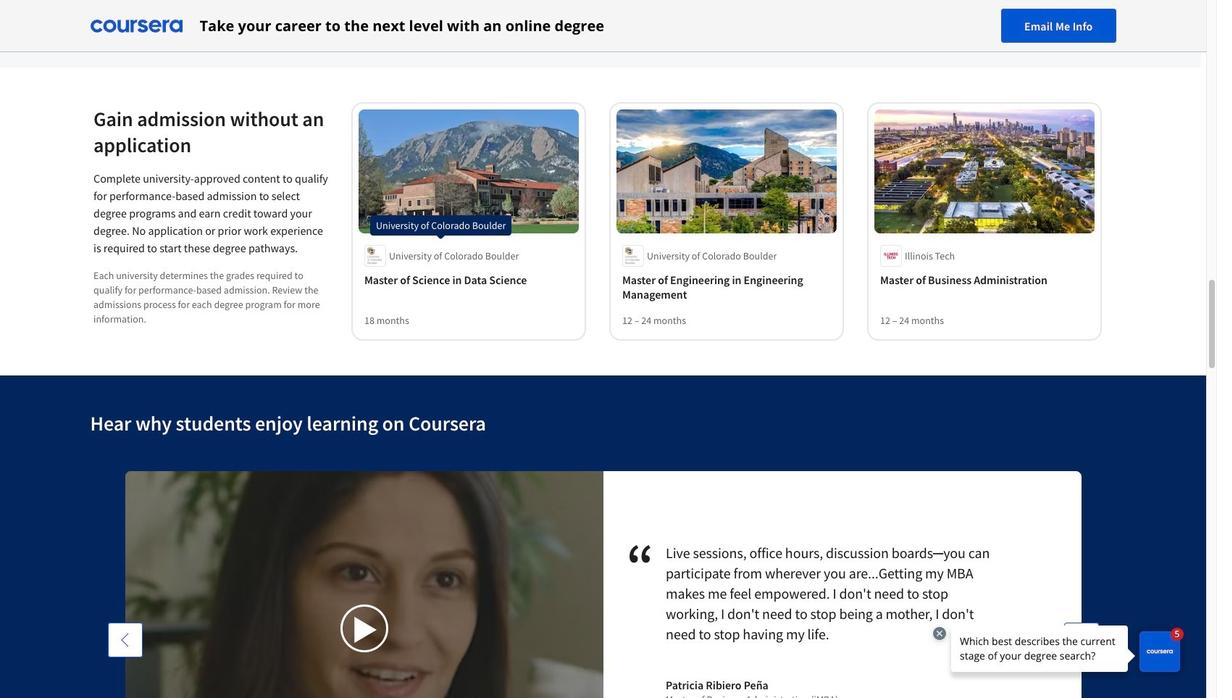 Task type: vqa. For each thing, say whether or not it's contained in the screenshot.
'Courses' within the Arts and Humanities 338 courses
no



Task type: locate. For each thing, give the bounding box(es) containing it.
next testimonial element
[[1065, 623, 1099, 698]]

previous image
[[118, 633, 132, 647]]

coursera image
[[90, 14, 182, 37]]



Task type: describe. For each thing, give the bounding box(es) containing it.
next image
[[1075, 633, 1089, 647]]

previous testimonial element
[[108, 623, 142, 698]]



